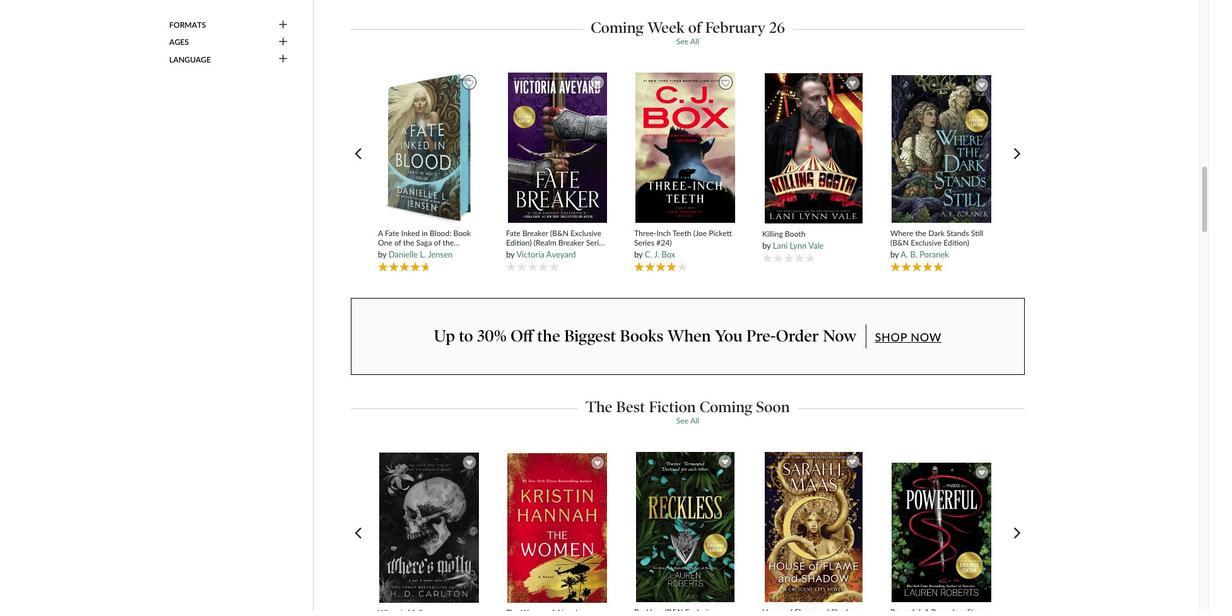 Task type: describe. For each thing, give the bounding box(es) containing it.
exclusive inside where the dark stands still (b&n exclusive edition) by a. b. poranek
[[911, 238, 942, 248]]

inked
[[401, 228, 420, 238]]

the inside where the dark stands still (b&n exclusive edition) by a. b. poranek
[[916, 228, 927, 238]]

0 vertical spatial breaker
[[523, 228, 549, 238]]

the
[[586, 397, 613, 416]]

teeth
[[673, 228, 692, 238]]

series inside fate breaker (b&n exclusive edition) (realm breaker series #3)
[[586, 238, 607, 248]]

(b&n inside where the dark stands still (b&n exclusive edition) by a. b. poranek
[[891, 238, 909, 248]]

0 horizontal spatial of
[[395, 238, 401, 248]]

the down blood:
[[443, 238, 454, 248]]

book
[[454, 228, 471, 238]]

up
[[434, 327, 455, 346]]

coming inside 'the best fiction coming soon see all'
[[700, 397, 753, 416]]

see all link for fiction
[[677, 416, 700, 425]]

all for fiction
[[691, 416, 700, 425]]

the down inked
[[403, 238, 414, 248]]

a.
[[901, 250, 909, 260]]

coming inside coming week of february 26 see all
[[591, 18, 644, 37]]

a. b. poranek link
[[901, 250, 950, 260]]

unfated
[[378, 248, 406, 257]]

language button
[[169, 54, 289, 65]]

(realm
[[534, 238, 557, 248]]

week
[[648, 18, 685, 37]]

three-
[[635, 228, 657, 238]]

ages button
[[169, 37, 289, 48]]

three-inch teeth (joe pickett series #24) by c. j. box
[[635, 228, 732, 260]]

edition) inside where the dark stands still (b&n exclusive edition) by a. b. poranek
[[944, 238, 970, 248]]

dark
[[929, 228, 945, 238]]

victoria aveyard link
[[517, 250, 576, 260]]

where the dark stands still (b&n exclusive edition) link
[[891, 228, 994, 248]]

pre-
[[747, 327, 776, 346]]

still
[[972, 228, 984, 238]]

killing booth link
[[763, 229, 865, 239]]

the women: a novel image
[[507, 452, 608, 603]]

books
[[620, 327, 664, 346]]

saga
[[416, 238, 432, 248]]

a
[[378, 228, 383, 238]]

j.
[[654, 250, 660, 260]]

1 horizontal spatial of
[[434, 238, 441, 248]]

stands
[[947, 228, 970, 238]]

danielle l. jensen link
[[389, 250, 453, 260]]

the right off
[[538, 327, 561, 346]]

biggest
[[564, 327, 616, 346]]

1 horizontal spatial now
[[911, 330, 942, 344]]

blood:
[[430, 228, 452, 238]]

fate inside a fate inked in blood: book one of the saga of the unfated
[[385, 228, 400, 238]]

pickett
[[709, 228, 732, 238]]

house of flame and shadow (crescent city series #3) image
[[765, 451, 863, 603]]

30%
[[477, 327, 507, 346]]

order
[[776, 327, 819, 346]]

vale
[[809, 240, 824, 251]]

box
[[662, 250, 676, 260]]

see for of
[[677, 37, 689, 46]]

plus image for ages
[[279, 37, 288, 48]]

formats button
[[169, 19, 289, 31]]

the best fiction coming soon see all
[[586, 397, 790, 425]]

danielle
[[389, 250, 418, 260]]

exclusive inside fate breaker (b&n exclusive edition) (realm breaker series #3)
[[571, 228, 602, 238]]

three-inch teeth (joe pickett series #24) link
[[635, 228, 737, 248]]

of inside coming week of february 26 see all
[[689, 18, 702, 37]]

best
[[616, 397, 646, 416]]



Task type: vqa. For each thing, say whether or not it's contained in the screenshot.


Task type: locate. For each thing, give the bounding box(es) containing it.
b.
[[911, 250, 918, 260]]

edition) down stands
[[944, 238, 970, 248]]

poranek
[[920, 250, 950, 260]]

all inside coming week of february 26 see all
[[691, 37, 700, 46]]

breaker up aveyard at left
[[559, 238, 584, 248]]

powerful: a powerless story (b&n exclusive edition) image
[[892, 462, 993, 603]]

1 horizontal spatial breaker
[[559, 238, 584, 248]]

by victoria aveyard
[[506, 250, 576, 260]]

1 vertical spatial all
[[691, 416, 700, 425]]

see inside coming week of february 26 see all
[[677, 37, 689, 46]]

1 plus image from the top
[[279, 37, 288, 48]]

jensen
[[428, 250, 453, 260]]

booth
[[785, 229, 806, 238]]

ages
[[169, 38, 189, 47]]

0 horizontal spatial coming
[[591, 18, 644, 37]]

breaker up (realm
[[523, 228, 549, 238]]

c. j. box link
[[645, 250, 676, 260]]

three-inch teeth (joe pickett series #24) image
[[635, 72, 736, 224]]

fiction
[[649, 397, 696, 416]]

where the dark stands still (b&n exclusive edition) by a. b. poranek
[[891, 228, 984, 260]]

lani
[[773, 240, 788, 251]]

by inside three-inch teeth (joe pickett series #24) by c. j. box
[[635, 250, 643, 260]]

to
[[459, 327, 473, 346]]

fate breaker (b&n exclusive edition) (realm breaker series #3) image
[[507, 72, 608, 224]]

see all link
[[677, 37, 700, 46], [677, 416, 700, 425]]

of right week
[[689, 18, 702, 37]]

of down blood:
[[434, 238, 441, 248]]

c.
[[645, 250, 653, 260]]

soon
[[757, 397, 790, 416]]

#3)
[[506, 248, 517, 257]]

breaker
[[523, 228, 549, 238], [559, 238, 584, 248]]

fate
[[385, 228, 400, 238], [506, 228, 521, 238]]

see all link for of
[[677, 37, 700, 46]]

1 vertical spatial see
[[677, 416, 689, 425]]

2 edition) from the left
[[944, 238, 970, 248]]

february
[[706, 18, 766, 37]]

a fate inked in blood: book one of the saga of the unfated image
[[379, 72, 480, 224]]

2 see from the top
[[677, 416, 689, 425]]

shop now
[[875, 330, 942, 344]]

killing
[[763, 229, 783, 238]]

1 vertical spatial breaker
[[559, 238, 584, 248]]

coming left soon
[[700, 397, 753, 416]]

exclusive
[[571, 228, 602, 238], [911, 238, 942, 248]]

0 horizontal spatial now
[[823, 327, 857, 346]]

lynn
[[790, 240, 807, 251]]

0 vertical spatial see
[[677, 37, 689, 46]]

victoria
[[517, 250, 545, 260]]

see inside 'the best fiction coming soon see all'
[[677, 416, 689, 425]]

0 vertical spatial (b&n
[[550, 228, 569, 238]]

(joe
[[694, 228, 707, 238]]

off
[[511, 327, 534, 346]]

by down one
[[378, 250, 387, 260]]

1 vertical spatial coming
[[700, 397, 753, 416]]

1 vertical spatial plus image
[[279, 54, 288, 65]]

of up unfated at the top left
[[395, 238, 401, 248]]

killing booth image
[[764, 73, 864, 224]]

1 fate from the left
[[385, 228, 400, 238]]

now right 'order' in the right bottom of the page
[[823, 327, 857, 346]]

a fate inked in blood: book one of the saga of the unfated link
[[378, 228, 481, 257]]

the left dark
[[916, 228, 927, 238]]

0 vertical spatial all
[[691, 37, 700, 46]]

the
[[916, 228, 927, 238], [403, 238, 414, 248], [443, 238, 454, 248], [538, 327, 561, 346]]

1 horizontal spatial (b&n
[[891, 238, 909, 248]]

0 horizontal spatial edition)
[[506, 238, 532, 248]]

you
[[715, 327, 743, 346]]

by down killing
[[763, 240, 771, 251]]

plus image
[[279, 37, 288, 48], [279, 54, 288, 65]]

plus image for language
[[279, 54, 288, 65]]

one
[[378, 238, 393, 248]]

1 horizontal spatial series
[[635, 238, 655, 248]]

coming
[[591, 18, 644, 37], [700, 397, 753, 416]]

see
[[677, 37, 689, 46], [677, 416, 689, 425]]

by danielle l. jensen
[[378, 250, 453, 260]]

by left a. at the top of page
[[891, 250, 899, 260]]

2 fate from the left
[[506, 228, 521, 238]]

edition) up #3)
[[506, 238, 532, 248]]

series down three- at right top
[[635, 238, 655, 248]]

0 vertical spatial exclusive
[[571, 228, 602, 238]]

all inside 'the best fiction coming soon see all'
[[691, 416, 700, 425]]

(b&n up (realm
[[550, 228, 569, 238]]

0 vertical spatial coming
[[591, 18, 644, 37]]

up to 30% off the biggest books when you pre-order now
[[434, 327, 857, 346]]

1 horizontal spatial fate
[[506, 228, 521, 238]]

(b&n inside fate breaker (b&n exclusive edition) (realm breaker series #3)
[[550, 228, 569, 238]]

where
[[891, 228, 914, 238]]

1 horizontal spatial edition)
[[944, 238, 970, 248]]

by left victoria
[[506, 250, 515, 260]]

now right shop
[[911, 330, 942, 344]]

2 plus image from the top
[[279, 54, 288, 65]]

(b&n down where
[[891, 238, 909, 248]]

2 see all link from the top
[[677, 416, 700, 425]]

all for of
[[691, 37, 700, 46]]

by
[[763, 240, 771, 251], [378, 250, 387, 260], [506, 250, 515, 260], [635, 250, 643, 260], [891, 250, 899, 260]]

1 see from the top
[[677, 37, 689, 46]]

series
[[586, 238, 607, 248], [635, 238, 655, 248]]

aveyard
[[547, 250, 576, 260]]

0 horizontal spatial (b&n
[[550, 228, 569, 238]]

1 vertical spatial see all link
[[677, 416, 700, 425]]

(b&n
[[550, 228, 569, 238], [891, 238, 909, 248]]

fate right a
[[385, 228, 400, 238]]

all
[[691, 37, 700, 46], [691, 416, 700, 425]]

a fate inked in blood: book one of the saga of the unfated
[[378, 228, 471, 257]]

exclusive up aveyard at left
[[571, 228, 602, 238]]

coming left week
[[591, 18, 644, 37]]

series inside three-inch teeth (joe pickett series #24) by c. j. box
[[635, 238, 655, 248]]

when
[[668, 327, 711, 346]]

series right (realm
[[586, 238, 607, 248]]

see for fiction
[[677, 416, 689, 425]]

by left c.
[[635, 250, 643, 260]]

1 all from the top
[[691, 37, 700, 46]]

coming week of february 26 see all
[[591, 18, 785, 46]]

by inside where the dark stands still (b&n exclusive edition) by a. b. poranek
[[891, 250, 899, 260]]

fate up #3)
[[506, 228, 521, 238]]

fate breaker (b&n exclusive edition) (realm breaker series #3) link
[[506, 228, 609, 257]]

exclusive up a. b. poranek link
[[911, 238, 942, 248]]

0 vertical spatial see all link
[[677, 37, 700, 46]]

see all link down week
[[677, 37, 700, 46]]

now
[[823, 327, 857, 346], [911, 330, 942, 344]]

0 horizontal spatial fate
[[385, 228, 400, 238]]

language
[[169, 55, 211, 64]]

edition)
[[506, 238, 532, 248], [944, 238, 970, 248]]

1 series from the left
[[586, 238, 607, 248]]

1 edition) from the left
[[506, 238, 532, 248]]

shop
[[875, 330, 908, 344]]

2 series from the left
[[635, 238, 655, 248]]

see all link down fiction
[[677, 416, 700, 425]]

1 vertical spatial (b&n
[[891, 238, 909, 248]]

by inside killing booth by lani lynn vale
[[763, 240, 771, 251]]

killing booth by lani lynn vale
[[763, 229, 824, 251]]

reckless (b&n exclusive edition) image
[[636, 451, 736, 603]]

l.
[[420, 250, 426, 260]]

see down week
[[677, 37, 689, 46]]

26
[[770, 18, 785, 37]]

where's molly image
[[379, 452, 480, 603]]

plus image
[[279, 19, 288, 31]]

1 vertical spatial exclusive
[[911, 238, 942, 248]]

fate breaker (b&n exclusive edition) (realm breaker series #3)
[[506, 228, 607, 257]]

edition) inside fate breaker (b&n exclusive edition) (realm breaker series #3)
[[506, 238, 532, 248]]

of
[[689, 18, 702, 37], [395, 238, 401, 248], [434, 238, 441, 248]]

2 all from the top
[[691, 416, 700, 425]]

1 horizontal spatial coming
[[700, 397, 753, 416]]

formats
[[169, 20, 206, 30]]

0 horizontal spatial series
[[586, 238, 607, 248]]

1 horizontal spatial exclusive
[[911, 238, 942, 248]]

0 vertical spatial plus image
[[279, 37, 288, 48]]

1 see all link from the top
[[677, 37, 700, 46]]

in
[[422, 228, 428, 238]]

0 horizontal spatial exclusive
[[571, 228, 602, 238]]

where the dark stands still (b&n exclusive edition) image
[[892, 75, 993, 224]]

lani lynn vale link
[[773, 240, 824, 251]]

0 horizontal spatial breaker
[[523, 228, 549, 238]]

fate inside fate breaker (b&n exclusive edition) (realm breaker series #3)
[[506, 228, 521, 238]]

inch
[[657, 228, 671, 238]]

see down fiction
[[677, 416, 689, 425]]

2 horizontal spatial of
[[689, 18, 702, 37]]

#24)
[[657, 238, 672, 248]]



